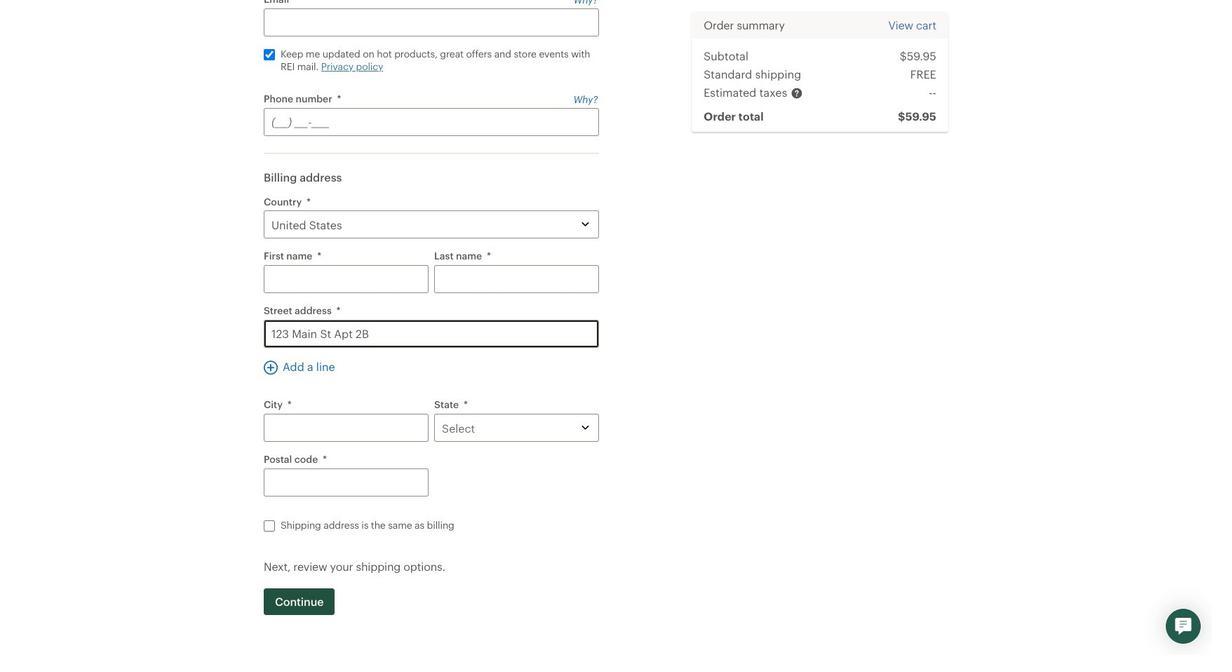 Task type: describe. For each thing, give the bounding box(es) containing it.
First name text field
[[264, 265, 429, 293]]

Email email field
[[264, 8, 599, 36]]

order total element
[[869, 107, 936, 126]]

contact information: email address element
[[264, 0, 599, 81]]

rei add image
[[264, 360, 278, 374]]



Task type: vqa. For each thing, say whether or not it's contained in the screenshot.
the $34.83
no



Task type: locate. For each thing, give the bounding box(es) containing it.
live chat image
[[1175, 618, 1192, 635]]

None checkbox
[[264, 49, 275, 60], [264, 520, 275, 531], [264, 49, 275, 60], [264, 520, 275, 531]]

Street address text field
[[264, 320, 599, 348]]

Postal code text field
[[264, 468, 429, 496]]

Phone number telephone field
[[264, 108, 599, 136]]

Last name text field
[[434, 265, 599, 293]]

City text field
[[264, 414, 429, 442]]



